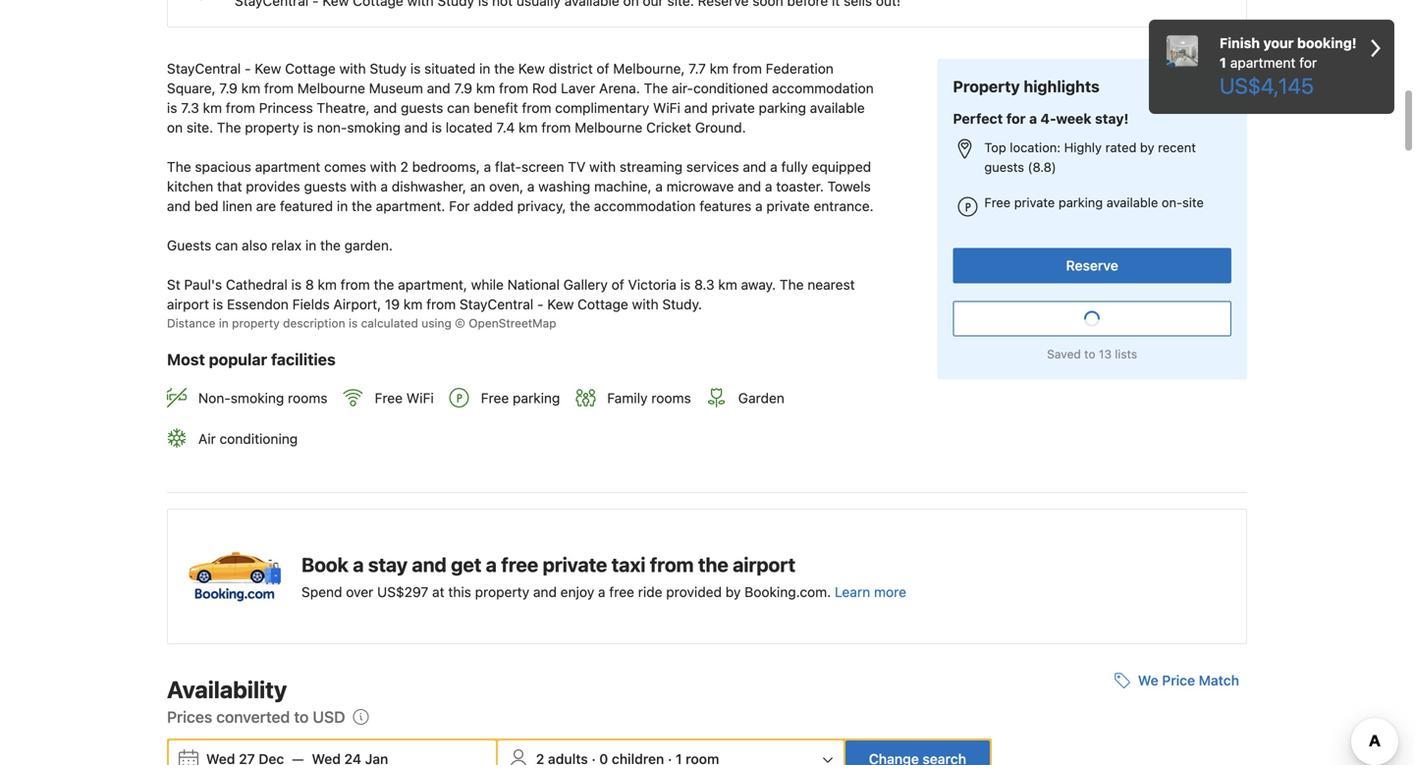 Task type: describe. For each thing, give the bounding box(es) containing it.
a left 4- in the top of the page
[[1029, 110, 1037, 127]]

1 7.9 from the left
[[219, 80, 238, 96]]

0 horizontal spatial can
[[215, 237, 238, 254]]

1 horizontal spatial guests
[[401, 100, 443, 116]]

book a stay and get a free private taxi from the airport image
[[184, 525, 286, 627]]

museum
[[369, 80, 423, 96]]

non-
[[317, 119, 347, 136]]

is down airport,
[[349, 316, 358, 330]]

saved
[[1047, 347, 1081, 361]]

book a stay and get a free private taxi from the airport spend over ‎us$297‏ at this property and enjoy a free ride provided by booking.com. learn more
[[302, 553, 907, 600]]

distance
[[167, 316, 216, 330]]

we
[[1138, 672, 1159, 688]]

km right 8
[[318, 277, 337, 293]]

rightchevron image
[[1371, 33, 1381, 63]]

km up benefit
[[476, 80, 495, 96]]

the right away.
[[780, 277, 804, 293]]

using
[[422, 316, 452, 330]]

kitchen
[[167, 178, 213, 195]]

theatre,
[[317, 100, 370, 116]]

guests inside top location: highly rated by recent guests (8.8)
[[985, 159, 1024, 174]]

and left enjoy
[[533, 584, 557, 600]]

1 vertical spatial property
[[232, 316, 280, 330]]

and up 2
[[404, 119, 428, 136]]

apartment.
[[376, 198, 445, 214]]

highly
[[1064, 140, 1102, 155]]

airport inside the staycentral - kew cottage with study is situated in the kew district of melbourne, 7.7 km from federation square, 7.9 km from melbourne museum and 7.9 km from rod laver arena. the air-conditioned accommodation is 7.3 km from princess theatre, and guests can benefit from complimentary wifi and private parking available on site. the property is non-smoking and is located 7.4 km from melbourne cricket ground. the spacious apartment comes with 2 bedrooms, a flat-screen tv with streaming services and a fully equipped kitchen that provides guests with a dishwasher, an oven, a washing machine, a microwave and a toaster. towels and bed linen are featured in the apartment. for added privacy, the accommodation features a private entrance. guests can also relax in the garden. st paul's cathedral is 8 km from the apartment, while national gallery of victoria is 8.3 km away. the nearest airport is essendon fields airport, 19 km from staycentral - kew cottage with study. distance in property description is calculated using © openstreetmap
[[167, 296, 209, 312]]

1 vertical spatial of
[[612, 277, 624, 293]]

learn
[[835, 584, 870, 600]]

the up kitchen
[[167, 159, 191, 175]]

and up at
[[412, 553, 447, 576]]

bedrooms,
[[412, 159, 480, 175]]

8.3
[[694, 277, 715, 293]]

victoria
[[628, 277, 677, 293]]

km right 7.3
[[203, 100, 222, 116]]

staycentral - kew cottage with study is situated in the kew district of melbourne, 7.7 km from federation square, 7.9 km from melbourne museum and 7.9 km from rod laver arena. the air-conditioned accommodation is 7.3 km from princess theatre, and guests can benefit from complimentary wifi and private parking available on site. the property is non-smoking and is located 7.4 km from melbourne cricket ground. the spacious apartment comes with 2 bedrooms, a flat-screen tv with streaming services and a fully equipped kitchen that provides guests with a dishwasher, an oven, a washing machine, a microwave and a toaster. towels and bed linen are featured in the apartment. for added privacy, the accommodation features a private entrance. guests can also relax in the garden. st paul's cathedral is 8 km from the apartment, while national gallery of victoria is 8.3 km away. the nearest airport is essendon fields airport, 19 km from staycentral - kew cottage with study. distance in property description is calculated using © openstreetmap
[[167, 61, 878, 330]]

km right 8.3
[[718, 277, 737, 293]]

in right the distance at top
[[219, 316, 229, 330]]

by inside book a stay and get a free private taxi from the airport spend over ‎us$297‏ at this property and enjoy a free ride provided by booking.com. learn more
[[726, 584, 741, 600]]

calculated
[[361, 316, 418, 330]]

km right 7.7
[[710, 61, 729, 77]]

available inside the staycentral - kew cottage with study is situated in the kew district of melbourne, 7.7 km from federation square, 7.9 km from melbourne museum and 7.9 km from rod laver arena. the air-conditioned accommodation is 7.3 km from princess theatre, and guests can benefit from complimentary wifi and private parking available on site. the property is non-smoking and is located 7.4 km from melbourne cricket ground. the spacious apartment comes with 2 bedrooms, a flat-screen tv with streaming services and a fully equipped kitchen that provides guests with a dishwasher, an oven, a washing machine, a microwave and a toaster. towels and bed linen are featured in the apartment. for added privacy, the accommodation features a private entrance. guests can also relax in the garden. st paul's cathedral is 8 km from the apartment, while national gallery of victoria is 8.3 km away. the nearest airport is essendon fields airport, 19 km from staycentral - kew cottage with study. distance in property description is calculated using © openstreetmap
[[810, 100, 865, 116]]

19
[[385, 296, 400, 312]]

1 vertical spatial -
[[537, 296, 544, 312]]

privacy,
[[517, 198, 566, 214]]

most popular facilities
[[167, 350, 336, 369]]

fully
[[781, 159, 808, 175]]

a right features
[[755, 198, 763, 214]]

from inside book a stay and get a free private taxi from the airport spend over ‎us$297‏ at this property and enjoy a free ride provided by booking.com. learn more
[[650, 553, 694, 576]]

0 horizontal spatial melbourne
[[297, 80, 365, 96]]

ground.
[[695, 119, 746, 136]]

top location: highly rated by recent guests (8.8)
[[985, 140, 1196, 174]]

comes
[[324, 159, 366, 175]]

usd
[[313, 707, 345, 726]]

finish your booking! 1 apartment for us$4,145
[[1220, 35, 1357, 98]]

get
[[451, 553, 482, 576]]

your
[[1264, 35, 1294, 51]]

1 vertical spatial for
[[1007, 110, 1026, 127]]

0 vertical spatial to
[[1085, 347, 1096, 361]]

family rooms
[[607, 390, 691, 406]]

1 horizontal spatial cottage
[[578, 296, 628, 312]]

the up benefit
[[494, 61, 515, 77]]

free private parking available on-site
[[985, 195, 1204, 210]]

airport,
[[333, 296, 381, 312]]

by inside top location: highly rated by recent guests (8.8)
[[1140, 140, 1155, 155]]

for
[[449, 198, 470, 214]]

and up features
[[738, 178, 761, 195]]

2 7.9 from the left
[[454, 80, 472, 96]]

over
[[346, 584, 374, 600]]

an
[[470, 178, 486, 195]]

the down washing
[[570, 198, 590, 214]]

is down paul's
[[213, 296, 223, 312]]

air-
[[672, 80, 693, 96]]

and down air-
[[684, 100, 708, 116]]

the up garden.
[[352, 198, 372, 214]]

free wifi
[[375, 390, 434, 406]]

match
[[1199, 672, 1240, 688]]

facilities
[[271, 350, 336, 369]]

tv
[[568, 159, 586, 175]]

while
[[471, 277, 504, 293]]

popular
[[209, 350, 267, 369]]

spacious
[[195, 159, 251, 175]]

a right get
[[486, 553, 497, 576]]

screen
[[522, 159, 564, 175]]

reserve button
[[953, 248, 1232, 283]]

is left 7.3
[[167, 100, 177, 116]]

0 horizontal spatial to
[[294, 707, 309, 726]]

washing
[[538, 178, 591, 195]]

spend
[[302, 584, 342, 600]]

non-smoking rooms
[[198, 390, 328, 406]]

13
[[1099, 347, 1112, 361]]

smoking inside the staycentral - kew cottage with study is situated in the kew district of melbourne, 7.7 km from federation square, 7.9 km from melbourne museum and 7.9 km from rod laver arena. the air-conditioned accommodation is 7.3 km from princess theatre, and guests can benefit from complimentary wifi and private parking available on site. the property is non-smoking and is located 7.4 km from melbourne cricket ground. the spacious apartment comes with 2 bedrooms, a flat-screen tv with streaming services and a fully equipped kitchen that provides guests with a dishwasher, an oven, a washing machine, a microwave and a toaster. towels and bed linen are featured in the apartment. for added privacy, the accommodation features a private entrance. guests can also relax in the garden. st paul's cathedral is 8 km from the apartment, while national gallery of victoria is 8.3 km away. the nearest airport is essendon fields airport, 19 km from staycentral - kew cottage with study. distance in property description is calculated using © openstreetmap
[[347, 119, 401, 136]]

1 rooms from the left
[[288, 390, 328, 406]]

benefit
[[474, 100, 518, 116]]

book
[[302, 553, 349, 576]]

top
[[985, 140, 1007, 155]]

air
[[198, 430, 216, 447]]

cathedral
[[226, 277, 288, 293]]

princess
[[259, 100, 313, 116]]

the left garden.
[[320, 237, 341, 254]]

entrance.
[[814, 198, 874, 214]]

non-
[[198, 390, 231, 406]]

site.
[[187, 119, 213, 136]]

features
[[700, 198, 752, 214]]

complimentary
[[555, 100, 649, 116]]

parking inside the staycentral - kew cottage with study is situated in the kew district of melbourne, 7.7 km from federation square, 7.9 km from melbourne museum and 7.9 km from rod laver arena. the air-conditioned accommodation is 7.3 km from princess theatre, and guests can benefit from complimentary wifi and private parking available on site. the property is non-smoking and is located 7.4 km from melbourne cricket ground. the spacious apartment comes with 2 bedrooms, a flat-screen tv with streaming services and a fully equipped kitchen that provides guests with a dishwasher, an oven, a washing machine, a microwave and a toaster. towels and bed linen are featured in the apartment. for added privacy, the accommodation features a private entrance. guests can also relax in the garden. st paul's cathedral is 8 km from the apartment, while national gallery of victoria is 8.3 km away. the nearest airport is essendon fields airport, 19 km from staycentral - kew cottage with study. distance in property description is calculated using © openstreetmap
[[759, 100, 806, 116]]

enjoy
[[561, 584, 594, 600]]

site
[[1183, 195, 1204, 210]]

0 vertical spatial property
[[245, 119, 299, 136]]

with left 2
[[370, 159, 397, 175]]

stay!
[[1095, 110, 1129, 127]]

with down comes
[[350, 178, 377, 195]]

dishwasher,
[[392, 178, 467, 195]]

0 horizontal spatial wifi
[[406, 390, 434, 406]]

the right site.
[[217, 119, 241, 136]]

0 horizontal spatial parking
[[513, 390, 560, 406]]

national
[[508, 277, 560, 293]]

0 horizontal spatial guests
[[304, 178, 347, 195]]

free for free private parking available on-site
[[985, 195, 1011, 210]]

highlights
[[1024, 77, 1100, 96]]

description
[[283, 316, 345, 330]]

fields
[[292, 296, 330, 312]]

machine,
[[594, 178, 652, 195]]

a up over at the left bottom of page
[[353, 553, 364, 576]]

is right the study
[[410, 61, 421, 77]]

essendon
[[227, 296, 289, 312]]

is left non-
[[303, 119, 313, 136]]

and down museum
[[374, 100, 397, 116]]

perfect for a 4-week stay!
[[953, 110, 1129, 127]]

square,
[[167, 80, 216, 96]]

that
[[217, 178, 242, 195]]

oven,
[[489, 178, 524, 195]]

in right relax
[[305, 237, 317, 254]]

a right enjoy
[[598, 584, 606, 600]]

a up apartment.
[[381, 178, 388, 195]]

the down melbourne,
[[644, 80, 668, 96]]

7.7
[[689, 61, 706, 77]]

stay
[[368, 553, 408, 576]]

2 horizontal spatial parking
[[1059, 195, 1103, 210]]

0 vertical spatial can
[[447, 100, 470, 116]]



Task type: locate. For each thing, give the bounding box(es) containing it.
melbourne,
[[613, 61, 685, 77]]

2
[[400, 159, 408, 175]]

booking.com.
[[745, 584, 831, 600]]

0 horizontal spatial by
[[726, 584, 741, 600]]

1 vertical spatial smoking
[[231, 390, 284, 406]]

availability
[[167, 676, 287, 703]]

staycentral down the while
[[460, 296, 534, 312]]

at
[[432, 584, 445, 600]]

1
[[1220, 55, 1227, 71]]

can up the "located"
[[447, 100, 470, 116]]

apartment up provides
[[255, 159, 321, 175]]

0 horizontal spatial apartment
[[255, 159, 321, 175]]

of up arena.
[[597, 61, 609, 77]]

0 vertical spatial free
[[501, 553, 538, 576]]

district
[[549, 61, 593, 77]]

0 horizontal spatial free
[[501, 553, 538, 576]]

kew up rod
[[518, 61, 545, 77]]

1 horizontal spatial 7.9
[[454, 80, 472, 96]]

0 vertical spatial apartment
[[1230, 55, 1296, 71]]

guests up featured
[[304, 178, 347, 195]]

a left the flat-
[[484, 159, 491, 175]]

7.4
[[497, 119, 515, 136]]

melbourne up theatre,
[[297, 80, 365, 96]]

7.9 down situated
[[454, 80, 472, 96]]

from
[[733, 61, 762, 77], [264, 80, 294, 96], [499, 80, 529, 96], [226, 100, 255, 116], [522, 100, 551, 116], [542, 119, 571, 136], [341, 277, 370, 293], [426, 296, 456, 312], [650, 553, 694, 576]]

1 horizontal spatial available
[[1107, 195, 1158, 210]]

smoking
[[347, 119, 401, 136], [231, 390, 284, 406]]

nearest
[[808, 277, 855, 293]]

added
[[474, 198, 514, 214]]

parking down top location: highly rated by recent guests (8.8)
[[1059, 195, 1103, 210]]

rated
[[1106, 140, 1137, 155]]

0 vertical spatial staycentral
[[167, 61, 241, 77]]

1 horizontal spatial parking
[[759, 100, 806, 116]]

by right 'rated'
[[1140, 140, 1155, 155]]

8
[[305, 277, 314, 293]]

private inside book a stay and get a free private taxi from the airport spend over ‎us$297‏ at this property and enjoy a free ride provided by booking.com. learn more
[[543, 553, 607, 576]]

smoking down most popular facilities
[[231, 390, 284, 406]]

0 vertical spatial by
[[1140, 140, 1155, 155]]

available
[[810, 100, 865, 116], [1107, 195, 1158, 210]]

1 horizontal spatial apartment
[[1230, 55, 1296, 71]]

property highlights
[[953, 77, 1100, 96]]

0 vertical spatial for
[[1300, 55, 1317, 71]]

available down federation
[[810, 100, 865, 116]]

with
[[339, 61, 366, 77], [370, 159, 397, 175], [589, 159, 616, 175], [350, 178, 377, 195], [632, 296, 659, 312]]

km up princess
[[241, 80, 260, 96]]

and down situated
[[427, 80, 451, 96]]

1 horizontal spatial rooms
[[651, 390, 691, 406]]

property right this
[[475, 584, 530, 600]]

2 horizontal spatial kew
[[547, 296, 574, 312]]

by right provided
[[726, 584, 741, 600]]

0 horizontal spatial available
[[810, 100, 865, 116]]

0 horizontal spatial accommodation
[[594, 198, 696, 214]]

2 vertical spatial parking
[[513, 390, 560, 406]]

and left fully
[[743, 159, 767, 175]]

2 vertical spatial guests
[[304, 178, 347, 195]]

a left fully
[[770, 159, 778, 175]]

accommodation down federation
[[772, 80, 874, 96]]

7.3
[[181, 100, 199, 116]]

1 horizontal spatial melbourne
[[575, 119, 643, 136]]

with down victoria
[[632, 296, 659, 312]]

1 vertical spatial guests
[[985, 159, 1024, 174]]

cottage up princess
[[285, 61, 336, 77]]

free down taxi
[[609, 584, 634, 600]]

rod
[[532, 80, 557, 96]]

0 vertical spatial smoking
[[347, 119, 401, 136]]

to left 13
[[1085, 347, 1096, 361]]

0 horizontal spatial 7.9
[[219, 80, 238, 96]]

(8.8)
[[1028, 159, 1057, 174]]

1 horizontal spatial can
[[447, 100, 470, 116]]

1 horizontal spatial airport
[[733, 553, 796, 576]]

0 horizontal spatial free
[[375, 390, 403, 406]]

2 vertical spatial property
[[475, 584, 530, 600]]

to left usd
[[294, 707, 309, 726]]

available left on-
[[1107, 195, 1158, 210]]

parking down 'openstreetmap'
[[513, 390, 560, 406]]

1 horizontal spatial free
[[481, 390, 509, 406]]

parking
[[759, 100, 806, 116], [1059, 195, 1103, 210], [513, 390, 560, 406]]

free down top
[[985, 195, 1011, 210]]

for inside "finish your booking! 1 apartment for us$4,145"
[[1300, 55, 1317, 71]]

and
[[427, 80, 451, 96], [374, 100, 397, 116], [684, 100, 708, 116], [404, 119, 428, 136], [743, 159, 767, 175], [738, 178, 761, 195], [167, 198, 191, 214], [412, 553, 447, 576], [533, 584, 557, 600]]

guests down top
[[985, 159, 1024, 174]]

the inside book a stay and get a free private taxi from the airport spend over ‎us$297‏ at this property and enjoy a free ride provided by booking.com. learn more
[[698, 553, 729, 576]]

staycentral
[[167, 61, 241, 77], [460, 296, 534, 312]]

1 horizontal spatial wifi
[[653, 100, 681, 116]]

1 vertical spatial to
[[294, 707, 309, 726]]

away.
[[741, 277, 776, 293]]

learn more button
[[835, 582, 907, 602]]

is left the "located"
[[432, 119, 442, 136]]

private down toaster.
[[767, 198, 810, 214]]

airport up booking.com.
[[733, 553, 796, 576]]

1 horizontal spatial staycentral
[[460, 296, 534, 312]]

for
[[1300, 55, 1317, 71], [1007, 110, 1026, 127]]

1 vertical spatial free
[[609, 584, 634, 600]]

we price match button
[[1107, 663, 1247, 698]]

2 horizontal spatial free
[[985, 195, 1011, 210]]

garden
[[738, 390, 785, 406]]

free down 'openstreetmap'
[[481, 390, 509, 406]]

1 horizontal spatial to
[[1085, 347, 1096, 361]]

private down conditioned
[[712, 100, 755, 116]]

apartment inside the staycentral - kew cottage with study is situated in the kew district of melbourne, 7.7 km from federation square, 7.9 km from melbourne museum and 7.9 km from rod laver arena. the air-conditioned accommodation is 7.3 km from princess theatre, and guests can benefit from complimentary wifi and private parking available on site. the property is non-smoking and is located 7.4 km from melbourne cricket ground. the spacious apartment comes with 2 bedrooms, a flat-screen tv with streaming services and a fully equipped kitchen that provides guests with a dishwasher, an oven, a washing machine, a microwave and a toaster. towels and bed linen are featured in the apartment. for added privacy, the accommodation features a private entrance. guests can also relax in the garden. st paul's cathedral is 8 km from the apartment, while national gallery of victoria is 8.3 km away. the nearest airport is essendon fields airport, 19 km from staycentral - kew cottage with study. distance in property description is calculated using © openstreetmap
[[255, 159, 321, 175]]

property down 'essendon'
[[232, 316, 280, 330]]

0 vertical spatial airport
[[167, 296, 209, 312]]

more
[[874, 584, 907, 600]]

wifi
[[653, 100, 681, 116], [406, 390, 434, 406]]

0 vertical spatial melbourne
[[297, 80, 365, 96]]

wifi inside the staycentral - kew cottage with study is situated in the kew district of melbourne, 7.7 km from federation square, 7.9 km from melbourne museum and 7.9 km from rod laver arena. the air-conditioned accommodation is 7.3 km from princess theatre, and guests can benefit from complimentary wifi and private parking available on site. the property is non-smoking and is located 7.4 km from melbourne cricket ground. the spacious apartment comes with 2 bedrooms, a flat-screen tv with streaming services and a fully equipped kitchen that provides guests with a dishwasher, an oven, a washing machine, a microwave and a toaster. towels and bed linen are featured in the apartment. for added privacy, the accommodation features a private entrance. guests can also relax in the garden. st paul's cathedral is 8 km from the apartment, while national gallery of victoria is 8.3 km away. the nearest airport is essendon fields airport, 19 km from staycentral - kew cottage with study. distance in property description is calculated using © openstreetmap
[[653, 100, 681, 116]]

2 horizontal spatial guests
[[985, 159, 1024, 174]]

in
[[479, 61, 490, 77], [337, 198, 348, 214], [305, 237, 317, 254], [219, 316, 229, 330]]

conditioning
[[220, 430, 298, 447]]

wifi up cricket
[[653, 100, 681, 116]]

0 horizontal spatial staycentral
[[167, 61, 241, 77]]

bed
[[194, 198, 219, 214]]

1 vertical spatial apartment
[[255, 159, 321, 175]]

provided
[[666, 584, 722, 600]]

7.9
[[219, 80, 238, 96], [454, 80, 472, 96]]

a down streaming
[[655, 178, 663, 195]]

1 horizontal spatial by
[[1140, 140, 1155, 155]]

arena.
[[599, 80, 640, 96]]

0 vertical spatial accommodation
[[772, 80, 874, 96]]

progress bar
[[1084, 310, 1101, 327]]

the up provided
[[698, 553, 729, 576]]

study
[[370, 61, 407, 77]]

in right situated
[[479, 61, 490, 77]]

a left toaster.
[[765, 178, 773, 195]]

laver
[[561, 80, 596, 96]]

the up 19
[[374, 277, 394, 293]]

flat-
[[495, 159, 522, 175]]

0 horizontal spatial airport
[[167, 296, 209, 312]]

a up privacy,
[[527, 178, 535, 195]]

reserve
[[1066, 257, 1119, 273]]

booking!
[[1297, 35, 1357, 51]]

airport up the distance at top
[[167, 296, 209, 312]]

0 horizontal spatial kew
[[255, 61, 281, 77]]

km right 19
[[404, 296, 423, 312]]

private up enjoy
[[543, 553, 607, 576]]

1 vertical spatial cottage
[[578, 296, 628, 312]]

study.
[[662, 296, 702, 312]]

1 vertical spatial wifi
[[406, 390, 434, 406]]

1 horizontal spatial smoking
[[347, 119, 401, 136]]

1 horizontal spatial -
[[537, 296, 544, 312]]

0 horizontal spatial rooms
[[288, 390, 328, 406]]

private down (8.8)
[[1014, 195, 1055, 210]]

in right featured
[[337, 198, 348, 214]]

0 vertical spatial cottage
[[285, 61, 336, 77]]

parking down federation
[[759, 100, 806, 116]]

accommodation down "machine,"
[[594, 198, 696, 214]]

rooms down facilities at the left of page
[[288, 390, 328, 406]]

0 vertical spatial guests
[[401, 100, 443, 116]]

1 horizontal spatial free
[[609, 584, 634, 600]]

we price match
[[1138, 672, 1240, 688]]

wifi down using
[[406, 390, 434, 406]]

1 vertical spatial by
[[726, 584, 741, 600]]

equipped
[[812, 159, 871, 175]]

staycentral up square,
[[167, 61, 241, 77]]

property inside book a stay and get a free private taxi from the airport spend over ‎us$297‏ at this property and enjoy a free ride provided by booking.com. learn more
[[475, 584, 530, 600]]

is left 8.3
[[680, 277, 691, 293]]

0 horizontal spatial smoking
[[231, 390, 284, 406]]

2 rooms from the left
[[651, 390, 691, 406]]

0 vertical spatial available
[[810, 100, 865, 116]]

0 vertical spatial of
[[597, 61, 609, 77]]

property
[[953, 77, 1020, 96]]

1 horizontal spatial kew
[[518, 61, 545, 77]]

paul's
[[184, 277, 222, 293]]

with left the study
[[339, 61, 366, 77]]

apartment up us$4,145
[[1230, 55, 1296, 71]]

0 horizontal spatial of
[[597, 61, 609, 77]]

0 horizontal spatial for
[[1007, 110, 1026, 127]]

1 vertical spatial available
[[1107, 195, 1158, 210]]

free for free wifi
[[375, 390, 403, 406]]

provides
[[246, 178, 300, 195]]

0 vertical spatial wifi
[[653, 100, 681, 116]]

of
[[597, 61, 609, 77], [612, 277, 624, 293]]

on
[[167, 119, 183, 136]]

1 vertical spatial parking
[[1059, 195, 1103, 210]]

price
[[1162, 672, 1195, 688]]

recent
[[1158, 140, 1196, 155]]

taxi
[[612, 553, 646, 576]]

prices converted to usd
[[167, 707, 345, 726]]

1 vertical spatial accommodation
[[594, 198, 696, 214]]

finish
[[1220, 35, 1260, 51]]

kew down gallery
[[547, 296, 574, 312]]

1 horizontal spatial for
[[1300, 55, 1317, 71]]

0 vertical spatial parking
[[759, 100, 806, 116]]

1 horizontal spatial accommodation
[[772, 80, 874, 96]]

©
[[455, 316, 465, 330]]

is left 8
[[291, 277, 302, 293]]

1 vertical spatial can
[[215, 237, 238, 254]]

location:
[[1010, 140, 1061, 155]]

airport inside book a stay and get a free private taxi from the airport spend over ‎us$297‏ at this property and enjoy a free ride provided by booking.com. learn more
[[733, 553, 796, 576]]

week
[[1056, 110, 1092, 127]]

guests down museum
[[401, 100, 443, 116]]

kew up princess
[[255, 61, 281, 77]]

can left also
[[215, 237, 238, 254]]

km
[[710, 61, 729, 77], [241, 80, 260, 96], [476, 80, 495, 96], [203, 100, 222, 116], [519, 119, 538, 136], [318, 277, 337, 293], [718, 277, 737, 293], [404, 296, 423, 312]]

property down princess
[[245, 119, 299, 136]]

free for free parking
[[481, 390, 509, 406]]

microwave
[[667, 178, 734, 195]]

services
[[686, 159, 739, 175]]

free parking
[[481, 390, 560, 406]]

guests
[[167, 237, 211, 254]]

streaming
[[620, 159, 683, 175]]

7.9 right square,
[[219, 80, 238, 96]]

1 vertical spatial staycentral
[[460, 296, 534, 312]]

st
[[167, 277, 180, 293]]

the
[[494, 61, 515, 77], [352, 198, 372, 214], [570, 198, 590, 214], [320, 237, 341, 254], [374, 277, 394, 293], [698, 553, 729, 576]]

1 vertical spatial airport
[[733, 553, 796, 576]]

apartment inside "finish your booking! 1 apartment for us$4,145"
[[1230, 55, 1296, 71]]

free down calculated
[[375, 390, 403, 406]]

of right gallery
[[612, 277, 624, 293]]

0 horizontal spatial cottage
[[285, 61, 336, 77]]

linen
[[222, 198, 252, 214]]

and down kitchen
[[167, 198, 191, 214]]

0 vertical spatial -
[[245, 61, 251, 77]]

cottage down gallery
[[578, 296, 628, 312]]

0 horizontal spatial -
[[245, 61, 251, 77]]

the
[[644, 80, 668, 96], [217, 119, 241, 136], [167, 159, 191, 175], [780, 277, 804, 293]]

for down booking! at right
[[1300, 55, 1317, 71]]

featured
[[280, 198, 333, 214]]

cricket
[[646, 119, 691, 136]]

with right tv
[[589, 159, 616, 175]]

relax
[[271, 237, 302, 254]]

1 horizontal spatial of
[[612, 277, 624, 293]]

km right 7.4 on the top of the page
[[519, 119, 538, 136]]

smoking down theatre,
[[347, 119, 401, 136]]

most
[[167, 350, 205, 369]]

converted
[[216, 707, 290, 726]]

1 vertical spatial melbourne
[[575, 119, 643, 136]]



Task type: vqa. For each thing, say whether or not it's contained in the screenshot.
topmost can
yes



